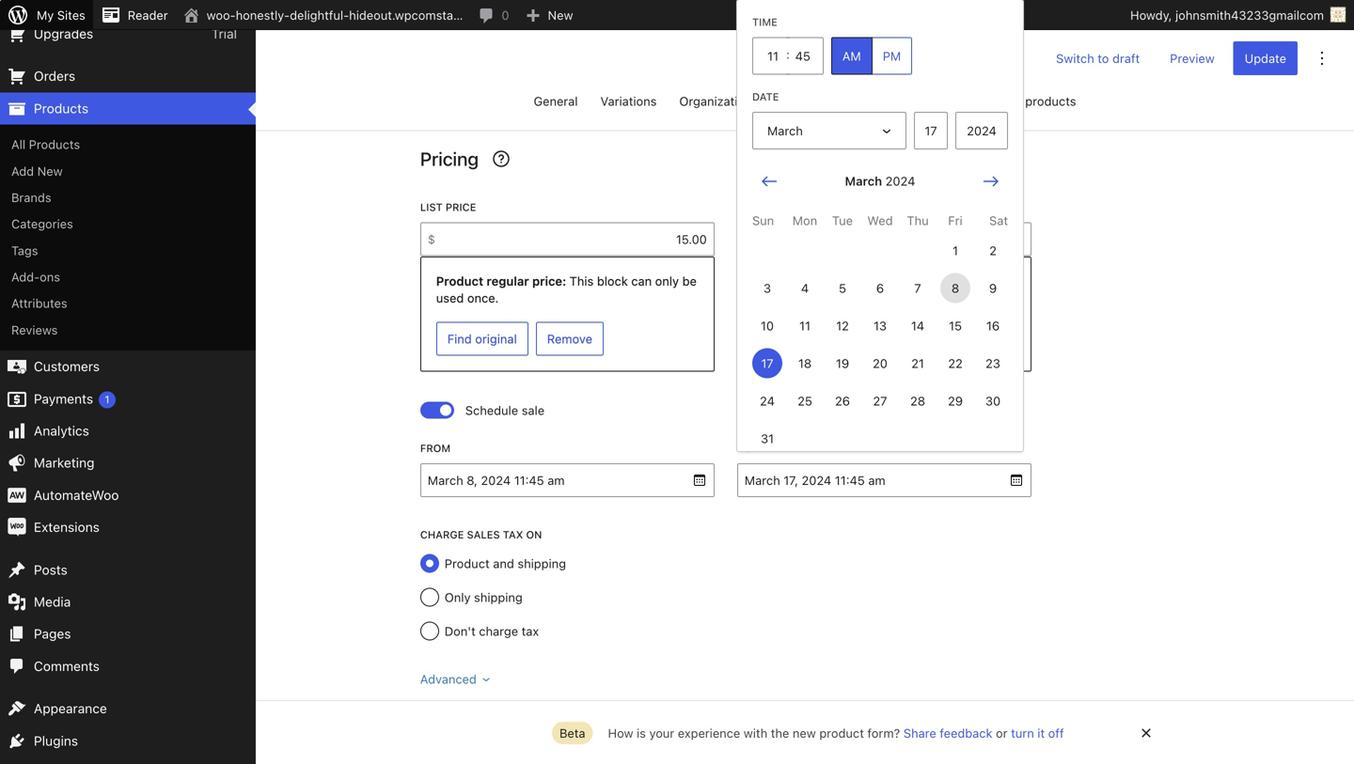 Task type: locate. For each thing, give the bounding box(es) containing it.
: inside document
[[563, 274, 567, 288]]

1 find original button from the left
[[436, 322, 529, 356]]

1 vertical spatial 1
[[105, 394, 110, 406]]

original inside 'block: column (2 of 2)' document
[[793, 332, 834, 346]]

sale inside "document"
[[522, 404, 545, 418]]

1 find from the left
[[448, 332, 472, 346]]

switch to draft button
[[1045, 41, 1152, 75]]

0 horizontal spatial only
[[656, 274, 679, 288]]

once. inside 'block: column (2 of 2)' document
[[785, 291, 816, 306]]

1 horizontal spatial pricing
[[775, 94, 814, 108]]

0 vertical spatial and
[[976, 10, 998, 24]]

original inside block: column (1 of 2) document
[[475, 332, 517, 346]]

2 block from the left
[[896, 274, 927, 288]]

group containing am
[[832, 37, 913, 75]]

orders
[[34, 68, 75, 84]]

31 button
[[753, 424, 783, 454]]

1 horizontal spatial used
[[754, 291, 781, 306]]

block inside 'block: column (2 of 2)' document
[[896, 274, 927, 288]]

11 button
[[790, 311, 821, 341]]

appearance
[[34, 702, 107, 717]]

12 left oz
[[744, 49, 760, 67]]

product down charge sales tax on
[[445, 557, 490, 571]]

reader link
[[93, 0, 176, 30]]

20
[[873, 357, 888, 371]]

0 horizontal spatial 12
[[744, 49, 760, 67]]

1 horizontal spatial find
[[765, 332, 789, 346]]

only inside block: column (1 of 2) document
[[656, 274, 679, 288]]

1 down the fri
[[953, 244, 959, 258]]

such
[[590, 10, 618, 24]]

1 vertical spatial or
[[997, 727, 1008, 741]]

find original button inside block: column (1 of 2) document
[[436, 322, 529, 356]]

0 horizontal spatial new
[[37, 164, 63, 178]]

product inside 'block: column (2 of 2)' document
[[754, 274, 801, 288]]

1 vertical spatial pricing
[[420, 148, 479, 170]]

remove
[[547, 332, 593, 346]]

0 vertical spatial 12
[[744, 49, 760, 67]]

product for product regular price :
[[436, 274, 484, 288]]

trial
[[212, 26, 237, 41]]

each
[[846, 10, 874, 24]]

1 horizontal spatial new
[[548, 8, 573, 22]]

1 used from the left
[[436, 291, 464, 306]]

1 horizontal spatial original
[[793, 332, 834, 346]]

options image
[[1312, 47, 1334, 70]]

this inside block: column (1 of 2) document
[[570, 274, 594, 288]]

1 this block can only be used once. from the left
[[436, 274, 697, 306]]

6
[[877, 281, 885, 295]]

0 horizontal spatial once.
[[468, 291, 499, 306]]

23 button
[[979, 349, 1009, 379]]

thu
[[907, 213, 929, 228]]

can down the list price field
[[632, 274, 652, 288]]

turn it off button
[[1012, 727, 1065, 741]]

howdy,
[[1131, 8, 1173, 22]]

original for product regular price
[[475, 332, 517, 346]]

products down orders
[[34, 101, 89, 116]]

tue
[[833, 213, 853, 228]]

payments 1
[[34, 391, 110, 407]]

add new
[[11, 164, 63, 178]]

oz
[[764, 49, 781, 67]]

find original button down product regular price :
[[436, 322, 529, 356]]

block inside block: column (1 of 2) document
[[597, 274, 628, 288]]

this up the other
[[436, 10, 460, 24]]

or left turn
[[997, 727, 1008, 741]]

None number field
[[753, 37, 787, 75], [790, 37, 824, 75], [915, 112, 948, 149], [956, 112, 1009, 149], [753, 37, 787, 75], [790, 37, 824, 75], [915, 112, 948, 149], [956, 112, 1009, 149]]

2 find from the left
[[765, 332, 789, 346]]

price inside 'block: column (2 of 2)' document
[[831, 274, 862, 288]]

1 horizontal spatial can
[[743, 10, 765, 24]]

used
[[436, 291, 464, 306], [754, 291, 781, 306]]

0 horizontal spatial find original
[[448, 332, 517, 346]]

1 horizontal spatial block
[[896, 274, 927, 288]]

this inside this product has options, such as size or color. you can now manage each variation's price and other details individually.
[[436, 10, 460, 24]]

price left 6 button
[[831, 274, 862, 288]]

regular
[[487, 274, 529, 288]]

this block can only be used once. inside block: column (1 of 2) document
[[436, 274, 697, 306]]

switch
[[1057, 51, 1095, 65]]

used inside 'block: column (2 of 2)' document
[[754, 291, 781, 306]]

block for product regular price
[[597, 274, 628, 288]]

1 horizontal spatial 12
[[837, 319, 850, 333]]

be down '2'
[[982, 274, 996, 288]]

tab list
[[256, 87, 1355, 130]]

pm button
[[872, 37, 913, 75]]

1 up the analytics link
[[105, 394, 110, 406]]

1 horizontal spatial this block can only be used once.
[[754, 274, 996, 306]]

only inside 'block: column (2 of 2)' document
[[954, 274, 978, 288]]

be
[[683, 274, 697, 288], [982, 274, 996, 288]]

1 vertical spatial products
[[29, 137, 80, 152]]

original down product regular price :
[[475, 332, 517, 346]]

0 horizontal spatial sale
[[522, 404, 545, 418]]

variations
[[601, 94, 657, 108]]

be for product sale price
[[982, 274, 996, 288]]

0 link
[[471, 0, 517, 30]]

individually.
[[513, 29, 583, 43]]

1 horizontal spatial only
[[954, 274, 978, 288]]

30 button
[[979, 386, 1009, 416]]

find original button for product regular price
[[436, 322, 529, 356]]

16
[[987, 319, 1000, 333]]

can for product sale price
[[930, 274, 951, 288]]

0 horizontal spatial can
[[632, 274, 652, 288]]

0 horizontal spatial find
[[448, 332, 472, 346]]

or right size
[[666, 10, 678, 24]]

2 horizontal spatial this
[[869, 274, 893, 288]]

brands link
[[0, 184, 256, 211]]

view previous month image
[[758, 170, 781, 193]]

can right you
[[743, 10, 765, 24]]

find down product regular price :
[[448, 332, 472, 346]]

find original for product sale price
[[765, 332, 834, 346]]

2 only from the left
[[954, 274, 978, 288]]

17
[[762, 357, 774, 371]]

1 find original from the left
[[448, 332, 517, 346]]

2 once. from the left
[[785, 291, 816, 306]]

12 for 12 oz coffee mug
[[744, 49, 760, 67]]

0 vertical spatial product
[[464, 10, 510, 24]]

original up 18 at top
[[793, 332, 834, 346]]

26 button
[[828, 386, 858, 416]]

11
[[800, 319, 811, 333]]

be left 3
[[683, 274, 697, 288]]

coffee
[[784, 49, 832, 67]]

block right 6
[[896, 274, 927, 288]]

0 horizontal spatial find original button
[[436, 322, 529, 356]]

2 find original button from the left
[[754, 322, 846, 356]]

product left 4
[[754, 274, 801, 288]]

time
[[753, 16, 778, 28]]

this block can only be used once. inside 'block: column (2 of 2)' document
[[754, 274, 996, 306]]

2 this block can only be used once. from the left
[[754, 274, 996, 306]]

sale left the 5
[[804, 274, 828, 288]]

1 vertical spatial sale
[[522, 404, 545, 418]]

find original button for product sale price
[[754, 322, 846, 356]]

price right variation's
[[943, 10, 972, 24]]

find for product regular price
[[448, 332, 472, 346]]

pricing
[[775, 94, 814, 108], [420, 148, 479, 170]]

this for product sale price
[[869, 274, 893, 288]]

product right new on the bottom right
[[820, 727, 865, 741]]

18 button
[[790, 349, 821, 379]]

25 button
[[790, 386, 821, 416]]

find up 17 button
[[765, 332, 789, 346]]

analytics link
[[0, 415, 256, 448]]

0 horizontal spatial this
[[436, 10, 460, 24]]

0 horizontal spatial original
[[475, 332, 517, 346]]

13
[[874, 319, 887, 333]]

comments
[[34, 659, 100, 675]]

new down all products
[[37, 164, 63, 178]]

be inside 'block: column (2 of 2)' document
[[982, 274, 996, 288]]

2 horizontal spatial can
[[930, 274, 951, 288]]

0 vertical spatial tax
[[503, 529, 524, 542]]

2 be from the left
[[982, 274, 996, 288]]

: down the list price field
[[563, 274, 567, 288]]

product left regular
[[436, 274, 484, 288]]

can inside 'block: column (2 of 2)' document
[[930, 274, 951, 288]]

view helper text image
[[490, 148, 513, 170]]

this block can only be used once. for product regular price
[[436, 274, 697, 306]]

product regular price :
[[436, 274, 570, 288]]

view next month image
[[980, 170, 1003, 193]]

can left 8
[[930, 274, 951, 288]]

analytics
[[34, 423, 89, 439]]

used up 10 button
[[754, 291, 781, 306]]

0 vertical spatial 1
[[953, 244, 959, 258]]

draft
[[1113, 51, 1141, 65]]

0 vertical spatial pricing
[[775, 94, 814, 108]]

1 original from the left
[[475, 332, 517, 346]]

product inside block: column (1 of 2) document
[[436, 274, 484, 288]]

find original up 18 at top
[[765, 332, 834, 346]]

1 horizontal spatial 1
[[953, 244, 959, 258]]

find original inside 'block: column (2 of 2)' document
[[765, 332, 834, 346]]

10 button
[[753, 311, 783, 341]]

27
[[874, 394, 888, 408]]

has
[[514, 10, 535, 24]]

1 horizontal spatial and
[[976, 10, 998, 24]]

how
[[608, 727, 634, 741]]

sales
[[467, 529, 500, 542]]

and down sales
[[493, 557, 515, 571]]

1 inside button
[[953, 244, 959, 258]]

variation's
[[878, 10, 939, 24]]

this inside 'block: column (2 of 2)' document
[[869, 274, 893, 288]]

and inside this product has options, such as size or color. you can now manage each variation's price and other details individually.
[[976, 10, 998, 24]]

1 once. from the left
[[468, 291, 499, 306]]

this down the list price field
[[570, 274, 594, 288]]

1 horizontal spatial be
[[982, 274, 996, 288]]

reviews
[[11, 323, 58, 337]]

1 horizontal spatial or
[[997, 727, 1008, 741]]

1 be from the left
[[683, 274, 697, 288]]

0 horizontal spatial or
[[666, 10, 678, 24]]

price inside this product has options, such as size or color. you can now manage each variation's price and other details individually.
[[943, 10, 972, 24]]

new
[[548, 8, 573, 22], [37, 164, 63, 178]]

2 find original from the left
[[765, 332, 834, 346]]

1 horizontal spatial once.
[[785, 291, 816, 306]]

sale inside 'block: column (2 of 2)' document
[[804, 274, 828, 288]]

1 button
[[941, 236, 971, 266]]

experience
[[678, 727, 741, 741]]

2
[[990, 244, 997, 258]]

0 vertical spatial or
[[666, 10, 678, 24]]

mug
[[836, 49, 867, 67]]

product sale price
[[754, 274, 862, 288]]

be inside block: column (1 of 2) document
[[683, 274, 697, 288]]

find original inside block: column (1 of 2) document
[[448, 332, 517, 346]]

0 horizontal spatial and
[[493, 557, 515, 571]]

1 vertical spatial :
[[563, 274, 567, 288]]

shipping down 'on'
[[518, 557, 566, 571]]

once. inside block: column (1 of 2) document
[[468, 291, 499, 306]]

1 horizontal spatial find original button
[[754, 322, 846, 356]]

12 inside button
[[837, 319, 850, 333]]

used inside block: column (1 of 2) document
[[436, 291, 464, 306]]

product up details
[[464, 10, 510, 24]]

product inside this product has options, such as size or color. you can now manage each variation's price and other details individually.
[[464, 10, 510, 24]]

product editor top bar. region
[[256, 30, 1355, 130]]

1 inside payments 1
[[105, 394, 110, 406]]

or inside this product has options, such as size or color. you can now manage each variation's price and other details individually.
[[666, 10, 678, 24]]

group
[[832, 37, 913, 75]]

block for product sale price
[[896, 274, 927, 288]]

to
[[1098, 51, 1110, 65]]

19 button
[[828, 349, 858, 379]]

12 left 13 button
[[837, 319, 850, 333]]

0 horizontal spatial product
[[464, 10, 510, 24]]

this for product regular price
[[570, 274, 594, 288]]

block: column (2 of 2) document
[[738, 200, 1032, 372]]

find inside block: column (1 of 2) document
[[448, 332, 472, 346]]

1 horizontal spatial sale
[[804, 274, 828, 288]]

find inside 'block: column (2 of 2)' document
[[765, 332, 789, 346]]

am
[[843, 49, 862, 63]]

this block can only be used once. for product sale price
[[754, 274, 996, 306]]

pages
[[34, 627, 71, 642]]

0 horizontal spatial :
[[563, 274, 567, 288]]

1 block from the left
[[597, 274, 628, 288]]

new up individually.
[[548, 8, 573, 22]]

beta
[[560, 727, 586, 741]]

it
[[1038, 727, 1046, 741]]

johnsmith43233gmailcom
[[1176, 8, 1325, 22]]

0 vertical spatial :
[[787, 47, 790, 61]]

can for product regular price
[[632, 274, 652, 288]]

0 horizontal spatial 1
[[105, 394, 110, 406]]

don't charge tax
[[445, 625, 539, 639]]

media
[[34, 595, 71, 610]]

12 inside product editor top bar. region
[[744, 49, 760, 67]]

1 vertical spatial 12
[[837, 319, 850, 333]]

1 vertical spatial shipping
[[474, 591, 523, 605]]

pricing up list price
[[420, 148, 479, 170]]

4 button
[[790, 273, 821, 303]]

1 vertical spatial product
[[820, 727, 865, 741]]

am button
[[832, 37, 873, 75]]

find original button inside 'block: column (2 of 2)' document
[[754, 322, 846, 356]]

orders link
[[0, 60, 256, 93]]

block: product schedule sale fields document
[[420, 402, 1032, 498]]

hide this message image
[[1136, 723, 1158, 745]]

and right variation's
[[976, 10, 998, 24]]

0 horizontal spatial be
[[683, 274, 697, 288]]

1 horizontal spatial this
[[570, 274, 594, 288]]

once. down product regular price :
[[468, 291, 499, 306]]

0 horizontal spatial this block can only be used once.
[[436, 274, 697, 306]]

add-ons
[[11, 270, 60, 284]]

0 horizontal spatial pricing
[[420, 148, 479, 170]]

None field
[[753, 222, 1032, 256]]

size
[[639, 10, 662, 24]]

1 vertical spatial tax
[[522, 625, 539, 639]]

tax right the charge
[[522, 625, 539, 639]]

find original button up 18 at top
[[754, 322, 846, 356]]

2 used from the left
[[754, 291, 781, 306]]

sale right schedule
[[522, 404, 545, 418]]

find original down product regular price :
[[448, 332, 517, 346]]

: right oz
[[787, 47, 790, 61]]

appearance link
[[0, 694, 256, 726]]

2 button
[[979, 236, 1009, 266]]

shipping up the charge
[[474, 591, 523, 605]]

0 horizontal spatial block
[[597, 274, 628, 288]]

15 button
[[941, 311, 971, 341]]

only for product regular price
[[656, 274, 679, 288]]

only
[[656, 274, 679, 288], [954, 274, 978, 288]]

media link
[[0, 587, 256, 619]]

sale for product
[[804, 274, 828, 288]]

0 horizontal spatial used
[[436, 291, 464, 306]]

tax left 'on'
[[503, 529, 524, 542]]

block: notice document
[[420, 0, 1032, 103]]

once. down product sale price
[[785, 291, 816, 306]]

0 vertical spatial sale
[[804, 274, 828, 288]]

1 only from the left
[[656, 274, 679, 288]]

block: product section document
[[420, 148, 1032, 734]]

products up add new
[[29, 137, 80, 152]]

linked
[[985, 94, 1023, 108]]

1 vertical spatial and
[[493, 557, 515, 571]]

used down product regular price :
[[436, 291, 464, 306]]

this left 7
[[869, 274, 893, 288]]

1 horizontal spatial find original
[[765, 332, 834, 346]]

price
[[943, 10, 972, 24], [446, 201, 476, 214], [533, 274, 563, 288], [831, 274, 862, 288]]

block down the list price field
[[597, 274, 628, 288]]

0 vertical spatial new
[[548, 8, 573, 22]]

1 vertical spatial new
[[37, 164, 63, 178]]

sale for schedule
[[522, 404, 545, 418]]

14 button
[[903, 311, 933, 341]]

form?
[[868, 727, 901, 741]]

pricing down 12 oz coffee mug
[[775, 94, 814, 108]]

marketing link
[[0, 448, 256, 480]]

2 original from the left
[[793, 332, 834, 346]]

can inside block: column (1 of 2) document
[[632, 274, 652, 288]]

pricing inside block: product section document
[[420, 148, 479, 170]]



Task type: describe. For each thing, give the bounding box(es) containing it.
toolbar navigation
[[0, 0, 1355, 34]]

remove button
[[536, 322, 604, 356]]

27 button
[[866, 386, 896, 416]]

price right list at top left
[[446, 201, 476, 214]]

block: columns document
[[420, 200, 1032, 372]]

preview
[[1171, 51, 1215, 65]]

5 button
[[828, 273, 858, 303]]

as
[[622, 10, 635, 24]]

1 horizontal spatial product
[[820, 727, 865, 741]]

Only shipping radio
[[420, 589, 439, 607]]

29 button
[[941, 386, 971, 416]]

product for product sale price
[[754, 274, 801, 288]]

2024
[[886, 174, 916, 188]]

all
[[11, 137, 26, 152]]

marketing
[[34, 456, 95, 471]]

manage
[[796, 10, 842, 24]]

customers
[[34, 359, 100, 375]]

22
[[949, 357, 963, 371]]

details
[[470, 29, 510, 43]]

the
[[771, 727, 790, 741]]

9 button
[[979, 273, 1009, 303]]

posts
[[34, 562, 68, 578]]

charge
[[479, 625, 519, 639]]

be for product regular price
[[683, 274, 697, 288]]

3
[[764, 281, 772, 295]]

14
[[912, 319, 925, 333]]

29
[[948, 394, 964, 408]]

and inside block: product section document
[[493, 557, 515, 571]]

13 button
[[866, 311, 896, 341]]

tab list containing general
[[256, 87, 1355, 130]]

original for product sale price
[[793, 332, 834, 346]]

22 button
[[941, 349, 971, 379]]

you
[[718, 10, 740, 24]]

now
[[768, 10, 792, 24]]

20 button
[[866, 349, 896, 379]]

0
[[502, 8, 510, 22]]

march
[[845, 174, 883, 188]]

categories link
[[0, 211, 256, 237]]

block: column (1 of 2) document
[[420, 200, 715, 372]]

1 horizontal spatial :
[[787, 47, 790, 61]]

hideout.wpcomsta…
[[349, 8, 463, 22]]

tags link
[[0, 237, 256, 264]]

my
[[37, 8, 54, 22]]

new link
[[517, 0, 581, 30]]

date
[[753, 91, 780, 103]]

linked products button
[[985, 87, 1077, 130]]

attributes
[[11, 297, 67, 311]]

plugins
[[34, 734, 78, 749]]

list
[[420, 201, 443, 214]]

used for product sale price
[[754, 291, 781, 306]]

0 vertical spatial products
[[34, 101, 89, 116]]

tags
[[11, 244, 38, 258]]

pages link
[[0, 619, 256, 651]]

your
[[650, 727, 675, 741]]

calendar application
[[753, 164, 1009, 454]]

mon
[[793, 213, 818, 228]]

tax for sales
[[503, 529, 524, 542]]

17 button
[[753, 349, 783, 379]]

From field
[[420, 464, 692, 498]]

pricing button
[[775, 87, 814, 130]]

march 2024
[[845, 174, 916, 188]]

find original for product regular price
[[448, 332, 517, 346]]

all products
[[11, 137, 80, 152]]

only
[[445, 591, 471, 605]]

this product has options, such as size or color. you can now manage each variation's price and other details individually.
[[436, 10, 998, 43]]

can inside this product has options, such as size or color. you can now manage each variation's price and other details individually.
[[743, 10, 765, 24]]

15
[[949, 319, 963, 333]]

0 vertical spatial shipping
[[518, 557, 566, 571]]

7
[[915, 281, 922, 295]]

update
[[1246, 51, 1287, 65]]

products link
[[0, 93, 256, 125]]

turn
[[1012, 727, 1035, 741]]

all products link
[[0, 131, 256, 158]]

only for product sale price
[[954, 274, 978, 288]]

24
[[760, 394, 775, 408]]

used for product regular price
[[436, 291, 464, 306]]

3 button
[[753, 273, 783, 303]]

new
[[793, 727, 817, 741]]

don't
[[445, 625, 476, 639]]

8 button
[[941, 273, 971, 303]]

add
[[11, 164, 34, 178]]

none field inside 'block: column (2 of 2)' document
[[753, 222, 1032, 256]]

woo-honestly-delightful-hideout.wpcomsta… link
[[176, 0, 471, 30]]

reviews link
[[0, 317, 256, 344]]

new inside toolbar navigation
[[548, 8, 573, 22]]

product for product and shipping
[[445, 557, 490, 571]]

To field
[[738, 464, 1009, 498]]

organization
[[680, 94, 752, 108]]

pricing inside "tab list"
[[775, 94, 814, 108]]

once. for product regular price
[[468, 291, 499, 306]]

28
[[911, 394, 926, 408]]

fri
[[949, 213, 963, 228]]

ons
[[40, 270, 60, 284]]

16 button
[[979, 311, 1009, 341]]

on
[[526, 529, 542, 542]]

options,
[[538, 10, 586, 24]]

List price field
[[436, 222, 715, 256]]

linked products
[[985, 94, 1077, 108]]

my sites link
[[0, 0, 93, 30]]

10
[[761, 319, 774, 333]]

tax for charge
[[522, 625, 539, 639]]

once. for product sale price
[[785, 291, 816, 306]]

other
[[436, 29, 467, 43]]

Product and shipping radio
[[420, 555, 439, 573]]

my sites
[[37, 8, 85, 22]]

find for product sale price
[[765, 332, 789, 346]]

switch to draft
[[1057, 51, 1141, 65]]

color.
[[681, 10, 714, 24]]

12 for 12
[[837, 319, 850, 333]]

sat
[[990, 213, 1009, 228]]

price right regular
[[533, 274, 563, 288]]

howdy, johnsmith43233gmailcom
[[1131, 8, 1325, 22]]

Don't charge tax radio
[[420, 622, 439, 641]]



Task type: vqa. For each thing, say whether or not it's contained in the screenshot.
Find Original associated with Product regular price
yes



